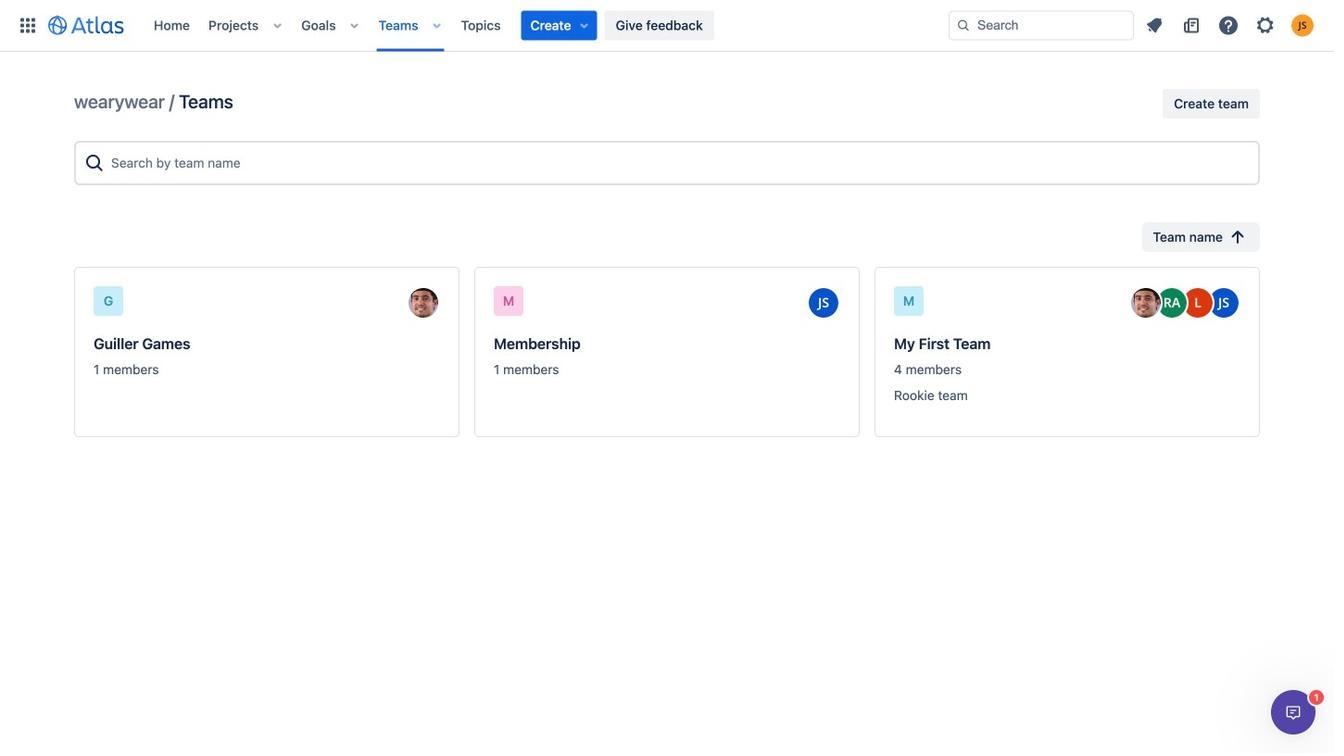 Task type: vqa. For each thing, say whether or not it's contained in the screenshot.
rightmost 'List Item'
no



Task type: describe. For each thing, give the bounding box(es) containing it.
jacob simon image
[[1209, 288, 1239, 318]]

search by team name image
[[83, 152, 106, 174]]

account image
[[1291, 14, 1314, 37]]

Search by team name field
[[106, 146, 1251, 180]]

switch to... image
[[17, 14, 39, 37]]

search image
[[956, 18, 971, 33]]



Task type: locate. For each thing, give the bounding box(es) containing it.
settings image
[[1254, 14, 1277, 37]]

james peterson image
[[1131, 288, 1161, 318]]

james peterson image
[[409, 288, 438, 318]]

ruby anderson image
[[1157, 288, 1187, 318]]

help image
[[1217, 14, 1240, 37]]

avatar group element
[[1129, 286, 1241, 321]]

luigibowers16 image
[[1183, 288, 1213, 318]]

reverse sort order image
[[1227, 226, 1249, 248]]

notifications image
[[1143, 14, 1165, 37]]

None search field
[[949, 11, 1134, 40]]

banner
[[0, 0, 1334, 52]]

dialog
[[1271, 690, 1316, 735]]

top element
[[11, 0, 949, 51]]

Search field
[[949, 11, 1134, 40]]



